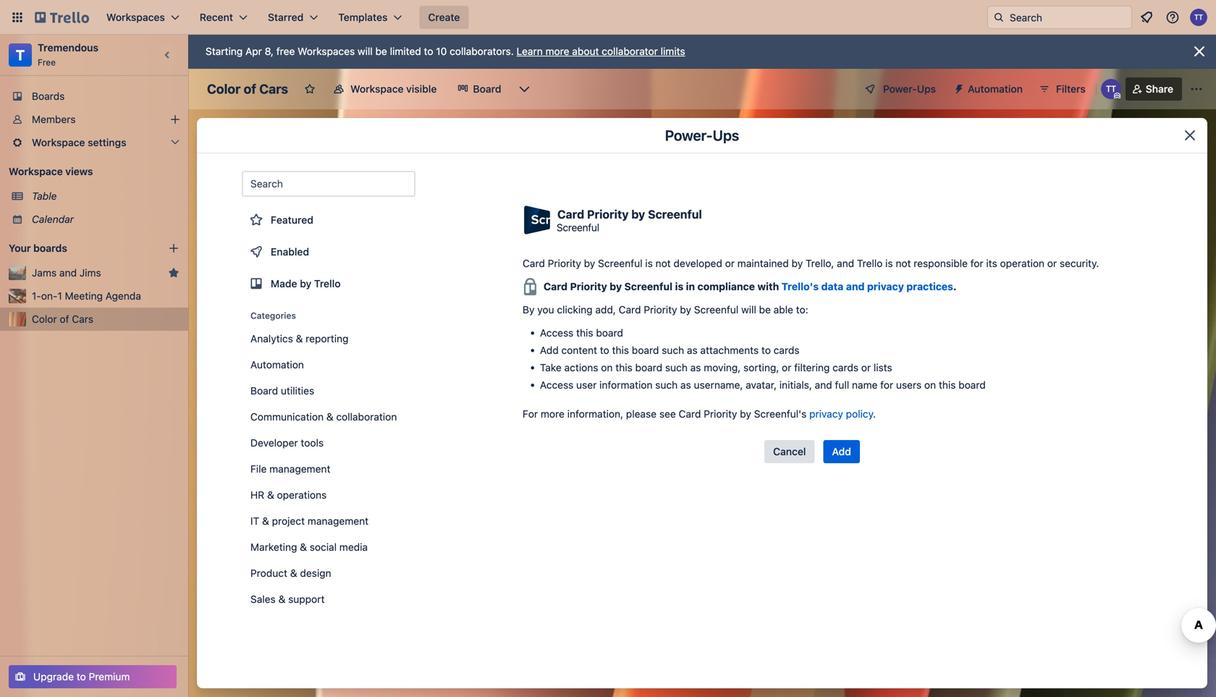 Task type: locate. For each thing, give the bounding box(es) containing it.
add button
[[824, 440, 860, 463]]

by you clicking add, card priority by screenful will be able to:
[[523, 304, 809, 316]]

1 horizontal spatial power-ups
[[883, 83, 936, 95]]

is for maintained
[[645, 257, 653, 269]]

on right users
[[925, 379, 936, 391]]

primary element
[[0, 0, 1216, 35]]

your boards with 3 items element
[[9, 240, 146, 257]]

card inside card priority by screenful screenful
[[558, 207, 584, 221]]

moving,
[[704, 362, 741, 374]]

back to home image
[[35, 6, 89, 29]]

& right analytics
[[296, 333, 303, 345]]

1 horizontal spatial ups
[[917, 83, 936, 95]]

not up practices
[[896, 257, 911, 269]]

& right sales
[[278, 593, 286, 605]]

be left able
[[759, 304, 771, 316]]

of down apr
[[244, 81, 256, 97]]

0 vertical spatial ups
[[917, 83, 936, 95]]

workspaces
[[106, 11, 165, 23], [298, 45, 355, 57]]

such up see
[[655, 379, 678, 391]]

cards up the sorting,
[[774, 344, 800, 356]]

1 horizontal spatial cards
[[833, 362, 859, 374]]

1 vertical spatial will
[[741, 304, 756, 316]]

be
[[375, 45, 387, 57], [759, 304, 771, 316]]

its
[[986, 257, 998, 269]]

1 horizontal spatial on
[[925, 379, 936, 391]]

card for card priority by screenful is not developed or maintained by trello, and trello is not responsible for its operation or security.
[[523, 257, 545, 269]]

0 horizontal spatial is
[[645, 257, 653, 269]]

more right learn
[[546, 45, 570, 57]]

terry turtle (terryturtle) image right open information menu "icon"
[[1190, 9, 1208, 26]]

1 horizontal spatial not
[[896, 257, 911, 269]]

upgrade
[[33, 671, 74, 683]]

tremendous link
[[38, 42, 99, 54]]

0 vertical spatial automation
[[968, 83, 1023, 95]]

0 vertical spatial board
[[473, 83, 501, 95]]

0 vertical spatial of
[[244, 81, 256, 97]]

access down take
[[540, 379, 574, 391]]

is for trello's
[[675, 281, 684, 293]]

1 vertical spatial cards
[[833, 362, 859, 374]]

0 horizontal spatial color of cars
[[32, 313, 93, 325]]

1 vertical spatial access
[[540, 379, 574, 391]]

terry turtle (terryturtle) image right filters
[[1101, 79, 1121, 99]]

0 vertical spatial for
[[971, 257, 984, 269]]

be left limited
[[375, 45, 387, 57]]

learn
[[517, 45, 543, 57]]

social
[[310, 541, 337, 553]]

ups
[[917, 83, 936, 95], [713, 127, 739, 144]]

0 horizontal spatial terry turtle (terryturtle) image
[[1101, 79, 1121, 99]]

screenful's
[[754, 408, 807, 420]]

username,
[[694, 379, 743, 391]]

cars inside color of cars link
[[72, 313, 93, 325]]

such
[[662, 344, 684, 356], [665, 362, 688, 374], [655, 379, 678, 391]]

content
[[562, 344, 597, 356]]

automation left filters button
[[968, 83, 1023, 95]]

1 vertical spatial ups
[[713, 127, 739, 144]]

workspace for workspace views
[[9, 165, 63, 177]]

enabled link
[[242, 237, 416, 266]]

workspaces right free
[[298, 45, 355, 57]]

Search field
[[1005, 7, 1132, 28]]

board
[[473, 83, 501, 95], [251, 385, 278, 397]]

1 horizontal spatial of
[[244, 81, 256, 97]]

sm image
[[948, 77, 968, 98]]

workspace for workspace visible
[[350, 83, 404, 95]]

is up trello's data and privacy practices link
[[886, 257, 893, 269]]

as left the moving,
[[690, 362, 701, 374]]

1 horizontal spatial is
[[675, 281, 684, 293]]

management up the operations
[[269, 463, 330, 475]]

avatar,
[[746, 379, 777, 391]]

policy
[[846, 408, 873, 420]]

priority inside card priority by screenful screenful
[[587, 207, 629, 221]]

add board image
[[168, 243, 180, 254]]

and right trello,
[[837, 257, 854, 269]]

0 vertical spatial add
[[540, 344, 559, 356]]

full
[[835, 379, 849, 391]]

& inside "link"
[[267, 489, 274, 501]]

color of cars
[[207, 81, 288, 97], [32, 313, 93, 325]]

privacy down full
[[810, 408, 843, 420]]

of
[[244, 81, 256, 97], [60, 313, 69, 325]]

1 horizontal spatial cars
[[259, 81, 288, 97]]

open information menu image
[[1166, 10, 1180, 25]]

create
[[428, 11, 460, 23]]

1 vertical spatial .
[[873, 408, 876, 420]]

for down lists
[[881, 379, 894, 391]]

terry turtle (terryturtle) image
[[1190, 9, 1208, 26], [1101, 79, 1121, 99]]

categories
[[251, 311, 296, 321]]

for left 'its' on the right top of the page
[[971, 257, 984, 269]]

0 vertical spatial terry turtle (terryturtle) image
[[1190, 9, 1208, 26]]

1 vertical spatial on
[[925, 379, 936, 391]]

screenful
[[648, 207, 702, 221], [557, 221, 599, 233], [598, 257, 643, 269], [625, 281, 673, 293], [694, 304, 739, 316]]

t
[[16, 46, 25, 63]]

or up "initials,"
[[782, 362, 792, 374]]

customize views image
[[517, 82, 532, 96]]

. down responsible
[[953, 281, 957, 293]]

0 horizontal spatial add
[[540, 344, 559, 356]]

.
[[953, 281, 957, 293], [873, 408, 876, 420]]

0 vertical spatial workspace
[[350, 83, 404, 95]]

color down starting
[[207, 81, 241, 97]]

priority for card priority by screenful is not developed or maintained by trello, and trello is not responsible for its operation or security.
[[548, 257, 581, 269]]

access
[[540, 327, 574, 339], [540, 379, 574, 391]]

10
[[436, 45, 447, 57]]

information
[[600, 379, 653, 391]]

1 horizontal spatial color
[[207, 81, 241, 97]]

& left design
[[290, 567, 297, 579]]

jams and jims link
[[32, 266, 162, 280]]

0 horizontal spatial be
[[375, 45, 387, 57]]

privacy policy link
[[810, 408, 873, 420]]

0 vertical spatial color of cars
[[207, 81, 288, 97]]

more right for
[[541, 408, 565, 420]]

collaborator
[[602, 45, 658, 57]]

power-
[[883, 83, 917, 95], [665, 127, 713, 144]]

and inside access this board add content to this board such as attachments to cards take actions on this board such as moving, sorting, or filtering cards or lists access user information such as username, avatar, initials, and full name for users on this board
[[815, 379, 832, 391]]

1 vertical spatial workspaces
[[298, 45, 355, 57]]

jams and jims
[[32, 267, 101, 279]]

color of cars down apr
[[207, 81, 288, 97]]

board utilities link
[[242, 379, 416, 403]]

of down 1
[[60, 313, 69, 325]]

0 vertical spatial be
[[375, 45, 387, 57]]

power- inside power-ups button
[[883, 83, 917, 95]]

color down on-
[[32, 313, 57, 325]]

0 horizontal spatial privacy
[[810, 408, 843, 420]]

not
[[656, 257, 671, 269], [896, 257, 911, 269]]

attachments
[[700, 344, 759, 356]]

0 vertical spatial cars
[[259, 81, 288, 97]]

board inside board link
[[473, 83, 501, 95]]

. down 'name'
[[873, 408, 876, 420]]

and left full
[[815, 379, 832, 391]]

1 vertical spatial for
[[881, 379, 894, 391]]

access this board add content to this board such as attachments to cards take actions on this board such as moving, sorting, or filtering cards or lists access user information such as username, avatar, initials, and full name for users on this board
[[540, 327, 986, 391]]

your
[[9, 242, 31, 254]]

0 horizontal spatial board
[[251, 385, 278, 397]]

1 vertical spatial power-ups
[[665, 127, 739, 144]]

1 horizontal spatial privacy
[[867, 281, 904, 293]]

0 horizontal spatial power-ups
[[665, 127, 739, 144]]

trello down enabled link at the top of page
[[314, 278, 341, 290]]

1 vertical spatial trello
[[314, 278, 341, 290]]

boards
[[32, 90, 65, 102]]

0 horizontal spatial for
[[881, 379, 894, 391]]

0 horizontal spatial will
[[358, 45, 373, 57]]

1 vertical spatial cars
[[72, 313, 93, 325]]

free
[[276, 45, 295, 57]]

0 vertical spatial cards
[[774, 344, 800, 356]]

1 vertical spatial board
[[251, 385, 278, 397]]

design
[[300, 567, 331, 579]]

screenful for card priority by screenful is not developed or maintained by trello, and trello is not responsible for its operation or security.
[[598, 257, 643, 269]]

& for reporting
[[296, 333, 303, 345]]

board left 'utilities'
[[251, 385, 278, 397]]

1 horizontal spatial add
[[832, 446, 851, 458]]

to
[[424, 45, 433, 57], [600, 344, 609, 356], [762, 344, 771, 356], [77, 671, 86, 683]]

0 vertical spatial power-
[[883, 83, 917, 95]]

cars
[[259, 81, 288, 97], [72, 313, 93, 325]]

card for card priority by screenful screenful
[[558, 207, 584, 221]]

search image
[[993, 12, 1005, 23]]

not left developed
[[656, 257, 671, 269]]

1 vertical spatial power-
[[665, 127, 713, 144]]

will
[[358, 45, 373, 57], [741, 304, 756, 316]]

0 vertical spatial power-ups
[[883, 83, 936, 95]]

workspace inside button
[[350, 83, 404, 95]]

upgrade to premium
[[33, 671, 130, 683]]

trello up trello's data and privacy practices link
[[857, 257, 883, 269]]

1 vertical spatial privacy
[[810, 408, 843, 420]]

0 vertical spatial workspaces
[[106, 11, 165, 23]]

0 horizontal spatial automation
[[251, 359, 304, 371]]

actions
[[564, 362, 598, 374]]

to right upgrade
[[77, 671, 86, 683]]

0 horizontal spatial cards
[[774, 344, 800, 356]]

0 vertical spatial color
[[207, 81, 241, 97]]

& for collaboration
[[326, 411, 334, 423]]

as up for more information, please see card priority by screenful's privacy policy .
[[681, 379, 691, 391]]

workspaces inside popup button
[[106, 11, 165, 23]]

card
[[558, 207, 584, 221], [523, 257, 545, 269], [544, 281, 568, 293], [619, 304, 641, 316], [679, 408, 701, 420]]

such left the moving,
[[665, 362, 688, 374]]

workspace left 'visible'
[[350, 83, 404, 95]]

1 horizontal spatial workspaces
[[298, 45, 355, 57]]

0 horizontal spatial of
[[60, 313, 69, 325]]

2 not from the left
[[896, 257, 911, 269]]

0 vertical spatial privacy
[[867, 281, 904, 293]]

or up compliance
[[725, 257, 735, 269]]

1 vertical spatial automation
[[251, 359, 304, 371]]

responsible
[[914, 257, 968, 269]]

on
[[601, 362, 613, 374], [925, 379, 936, 391]]

0 vertical spatial trello
[[857, 257, 883, 269]]

& left social
[[300, 541, 307, 553]]

calendar link
[[32, 212, 180, 227]]

privacy left practices
[[867, 281, 904, 293]]

workspaces up workspace navigation collapse icon on the top
[[106, 11, 165, 23]]

more
[[546, 45, 570, 57], [541, 408, 565, 420]]

as left attachments
[[687, 344, 698, 356]]

workspace navigation collapse icon image
[[158, 45, 178, 65]]

& right it
[[262, 515, 269, 527]]

made
[[271, 278, 297, 290]]

of inside text box
[[244, 81, 256, 97]]

1 horizontal spatial color of cars
[[207, 81, 288, 97]]

1 vertical spatial color
[[32, 313, 57, 325]]

1 vertical spatial more
[[541, 408, 565, 420]]

or
[[725, 257, 735, 269], [1048, 257, 1057, 269], [782, 362, 792, 374], [861, 362, 871, 374]]

2 vertical spatial workspace
[[9, 165, 63, 177]]

0 horizontal spatial not
[[656, 257, 671, 269]]

filtering
[[794, 362, 830, 374]]

add inside button
[[832, 446, 851, 458]]

is left in
[[675, 281, 684, 293]]

is down card priority by screenful screenful
[[645, 257, 653, 269]]

0 horizontal spatial trello
[[314, 278, 341, 290]]

color
[[207, 81, 241, 97], [32, 313, 57, 325]]

meeting
[[65, 290, 103, 302]]

workspace down members
[[32, 136, 85, 148]]

access down you
[[540, 327, 574, 339]]

such down the by you clicking add, card priority by screenful will be able to:
[[662, 344, 684, 356]]

color of cars inside text box
[[207, 81, 288, 97]]

jims
[[79, 267, 101, 279]]

is
[[645, 257, 653, 269], [886, 257, 893, 269], [675, 281, 684, 293]]

0 vertical spatial as
[[687, 344, 698, 356]]

workspace up table
[[9, 165, 63, 177]]

1 horizontal spatial trello
[[857, 257, 883, 269]]

automation up "board utilities"
[[251, 359, 304, 371]]

1 horizontal spatial board
[[473, 83, 501, 95]]

0 vertical spatial on
[[601, 362, 613, 374]]

management down hr & operations "link" at the bottom left
[[308, 515, 369, 527]]

create button
[[420, 6, 469, 29]]

1 horizontal spatial automation
[[968, 83, 1023, 95]]

users
[[896, 379, 922, 391]]

add up take
[[540, 344, 559, 356]]

card priority by screenful screenful
[[557, 207, 702, 233]]

will down templates
[[358, 45, 373, 57]]

starred icon image
[[168, 267, 180, 279]]

privacy
[[867, 281, 904, 293], [810, 408, 843, 420]]

1 horizontal spatial power-
[[883, 83, 917, 95]]

1 vertical spatial workspace
[[32, 136, 85, 148]]

workspace views
[[9, 165, 93, 177]]

with
[[758, 281, 779, 293]]

cars inside "color of cars" text box
[[259, 81, 288, 97]]

on right the actions
[[601, 362, 613, 374]]

project
[[272, 515, 305, 527]]

2 horizontal spatial is
[[886, 257, 893, 269]]

& for social
[[300, 541, 307, 553]]

1 horizontal spatial will
[[741, 304, 756, 316]]

cars down meeting
[[72, 313, 93, 325]]

will down card priority by screenful is in compliance with trello's data and privacy practices .
[[741, 304, 756, 316]]

1 vertical spatial be
[[759, 304, 771, 316]]

color of cars down 1
[[32, 313, 93, 325]]

share button
[[1126, 77, 1182, 101]]

2 vertical spatial such
[[655, 379, 678, 391]]

cars left star or unstar board image
[[259, 81, 288, 97]]

0 vertical spatial .
[[953, 281, 957, 293]]

this member is an admin of this board. image
[[1114, 93, 1121, 99]]

trello's data and privacy practices link
[[782, 281, 953, 293]]

agenda
[[106, 290, 141, 302]]

0 horizontal spatial workspaces
[[106, 11, 165, 23]]

1 horizontal spatial be
[[759, 304, 771, 316]]

1 vertical spatial of
[[60, 313, 69, 325]]

add down the privacy policy link
[[832, 446, 851, 458]]

0 vertical spatial management
[[269, 463, 330, 475]]

& right hr
[[267, 489, 274, 501]]

0 vertical spatial access
[[540, 327, 574, 339]]

cards up full
[[833, 362, 859, 374]]

1 vertical spatial add
[[832, 446, 851, 458]]

product & design link
[[242, 562, 416, 585]]

cancel button
[[765, 440, 815, 463]]

board inside board utilities link
[[251, 385, 278, 397]]

& down board utilities link
[[326, 411, 334, 423]]

board left customize views image on the top left of page
[[473, 83, 501, 95]]

& for design
[[290, 567, 297, 579]]

this
[[576, 327, 593, 339], [612, 344, 629, 356], [616, 362, 633, 374], [939, 379, 956, 391]]

workspace inside popup button
[[32, 136, 85, 148]]

0 horizontal spatial cars
[[72, 313, 93, 325]]



Task type: describe. For each thing, give the bounding box(es) containing it.
for inside access this board add content to this board such as attachments to cards take actions on this board such as moving, sorting, or filtering cards or lists access user information such as username, avatar, initials, and full name for users on this board
[[881, 379, 894, 391]]

clicking
[[557, 304, 593, 316]]

maintained
[[738, 257, 789, 269]]

initials,
[[780, 379, 812, 391]]

board for board utilities
[[251, 385, 278, 397]]

boards
[[33, 242, 67, 254]]

user
[[576, 379, 597, 391]]

marketing
[[251, 541, 297, 553]]

1 vertical spatial such
[[665, 362, 688, 374]]

file
[[251, 463, 267, 475]]

0 horizontal spatial .
[[873, 408, 876, 420]]

& for operations
[[267, 489, 274, 501]]

board for board
[[473, 83, 501, 95]]

hr
[[251, 489, 264, 501]]

premium
[[89, 671, 130, 683]]

& for project
[[262, 515, 269, 527]]

Board name text field
[[200, 77, 295, 101]]

communication & collaboration link
[[242, 405, 416, 429]]

1 not from the left
[[656, 257, 671, 269]]

table
[[32, 190, 57, 202]]

product
[[251, 567, 287, 579]]

media
[[339, 541, 368, 553]]

1 vertical spatial management
[[308, 515, 369, 527]]

workspace settings
[[32, 136, 126, 148]]

apr
[[245, 45, 262, 57]]

and right data
[[846, 281, 865, 293]]

priority for card priority by screenful is in compliance with trello's data and privacy practices .
[[570, 281, 607, 293]]

0 vertical spatial more
[[546, 45, 570, 57]]

analytics
[[251, 333, 293, 345]]

enabled
[[271, 246, 309, 258]]

color of cars link
[[32, 312, 180, 327]]

developed
[[674, 257, 722, 269]]

file management link
[[242, 458, 416, 481]]

priority for card priority by screenful screenful
[[587, 207, 629, 221]]

analytics & reporting link
[[242, 327, 416, 350]]

in
[[686, 281, 695, 293]]

featured
[[271, 214, 313, 226]]

table link
[[32, 189, 180, 203]]

workspace for workspace settings
[[32, 136, 85, 148]]

limited
[[390, 45, 421, 57]]

ups inside button
[[917, 83, 936, 95]]

compliance
[[698, 281, 755, 293]]

starting
[[206, 45, 243, 57]]

members link
[[0, 108, 188, 131]]

screenful for card priority by screenful is in compliance with trello's data and privacy practices .
[[625, 281, 673, 293]]

or left security.
[[1048, 257, 1057, 269]]

0 horizontal spatial power-
[[665, 127, 713, 144]]

collaboration
[[336, 411, 397, 423]]

add inside access this board add content to this board such as attachments to cards take actions on this board such as moving, sorting, or filtering cards or lists access user information such as username, avatar, initials, and full name for users on this board
[[540, 344, 559, 356]]

power-ups inside button
[[883, 83, 936, 95]]

share
[[1146, 83, 1174, 95]]

reporting
[[306, 333, 349, 345]]

star or unstar board image
[[304, 83, 316, 95]]

about
[[572, 45, 599, 57]]

developer tools
[[251, 437, 324, 449]]

automation inside button
[[968, 83, 1023, 95]]

views
[[65, 165, 93, 177]]

1
[[57, 290, 62, 302]]

2 access from the top
[[540, 379, 574, 391]]

to right content
[[600, 344, 609, 356]]

tremendous
[[38, 42, 99, 54]]

communication
[[251, 411, 324, 423]]

security.
[[1060, 257, 1099, 269]]

add,
[[595, 304, 616, 316]]

to:
[[796, 304, 809, 316]]

it & project management link
[[242, 510, 416, 533]]

tools
[[301, 437, 324, 449]]

visible
[[406, 83, 437, 95]]

1 vertical spatial color of cars
[[32, 313, 93, 325]]

0 horizontal spatial color
[[32, 313, 57, 325]]

developer
[[251, 437, 298, 449]]

sales & support link
[[242, 588, 416, 611]]

on-
[[41, 290, 57, 302]]

1 access from the top
[[540, 327, 574, 339]]

or left lists
[[861, 362, 871, 374]]

analytics & reporting
[[251, 333, 349, 345]]

starred
[[268, 11, 304, 23]]

templates
[[338, 11, 388, 23]]

& for support
[[278, 593, 286, 605]]

information,
[[567, 408, 623, 420]]

1 vertical spatial as
[[690, 362, 701, 374]]

1 vertical spatial terry turtle (terryturtle) image
[[1101, 79, 1121, 99]]

1-on-1 meeting agenda link
[[32, 289, 180, 303]]

0 notifications image
[[1138, 9, 1156, 26]]

product & design
[[251, 567, 331, 579]]

by inside card priority by screenful screenful
[[632, 207, 645, 221]]

0 vertical spatial will
[[358, 45, 373, 57]]

color inside text box
[[207, 81, 241, 97]]

0 horizontal spatial ups
[[713, 127, 739, 144]]

screenful for card priority by screenful screenful
[[648, 207, 702, 221]]

Search text field
[[242, 171, 416, 197]]

take
[[540, 362, 562, 374]]

trello,
[[806, 257, 834, 269]]

hr & operations
[[251, 489, 327, 501]]

free
[[38, 57, 56, 67]]

name
[[852, 379, 878, 391]]

learn more about collaborator limits link
[[517, 45, 685, 57]]

made by trello
[[271, 278, 341, 290]]

your boards
[[9, 242, 67, 254]]

marketing & social media
[[251, 541, 368, 553]]

trello's
[[782, 281, 819, 293]]

card priority by screenful is in compliance with trello's data and privacy practices .
[[544, 281, 957, 293]]

1 horizontal spatial terry turtle (terryturtle) image
[[1190, 9, 1208, 26]]

collaborators.
[[450, 45, 514, 57]]

hr & operations link
[[242, 484, 416, 507]]

0 vertical spatial such
[[662, 344, 684, 356]]

for more information, please see card priority by screenful's privacy policy .
[[523, 408, 876, 420]]

to left 10
[[424, 45, 433, 57]]

you
[[537, 304, 554, 316]]

show menu image
[[1190, 82, 1204, 96]]

1 horizontal spatial .
[[953, 281, 957, 293]]

templates button
[[330, 6, 411, 29]]

card for card priority by screenful is in compliance with trello's data and privacy practices .
[[544, 281, 568, 293]]

file management
[[251, 463, 330, 475]]

0 horizontal spatial on
[[601, 362, 613, 374]]

workspace visible button
[[324, 77, 446, 101]]

board utilities
[[251, 385, 314, 397]]

featured link
[[242, 206, 416, 235]]

2 vertical spatial as
[[681, 379, 691, 391]]

to up the sorting,
[[762, 344, 771, 356]]

please
[[626, 408, 657, 420]]

calendar
[[32, 213, 74, 225]]

operation
[[1000, 257, 1045, 269]]

see
[[660, 408, 676, 420]]

1 horizontal spatial for
[[971, 257, 984, 269]]

practices
[[907, 281, 953, 293]]

card priority by screenful is not developed or maintained by trello, and trello is not responsible for its operation or security.
[[523, 257, 1099, 269]]

power-ups button
[[854, 77, 945, 101]]

members
[[32, 113, 76, 125]]

starting apr 8, free workspaces will be limited to 10 collaborators. learn more about collaborator limits
[[206, 45, 685, 57]]

board link
[[448, 77, 510, 101]]

communication & collaboration
[[251, 411, 397, 423]]

lists
[[874, 362, 892, 374]]

and left jims
[[59, 267, 77, 279]]



Task type: vqa. For each thing, say whether or not it's contained in the screenshot.
Card related to Card Priority by Screenful Screenful
yes



